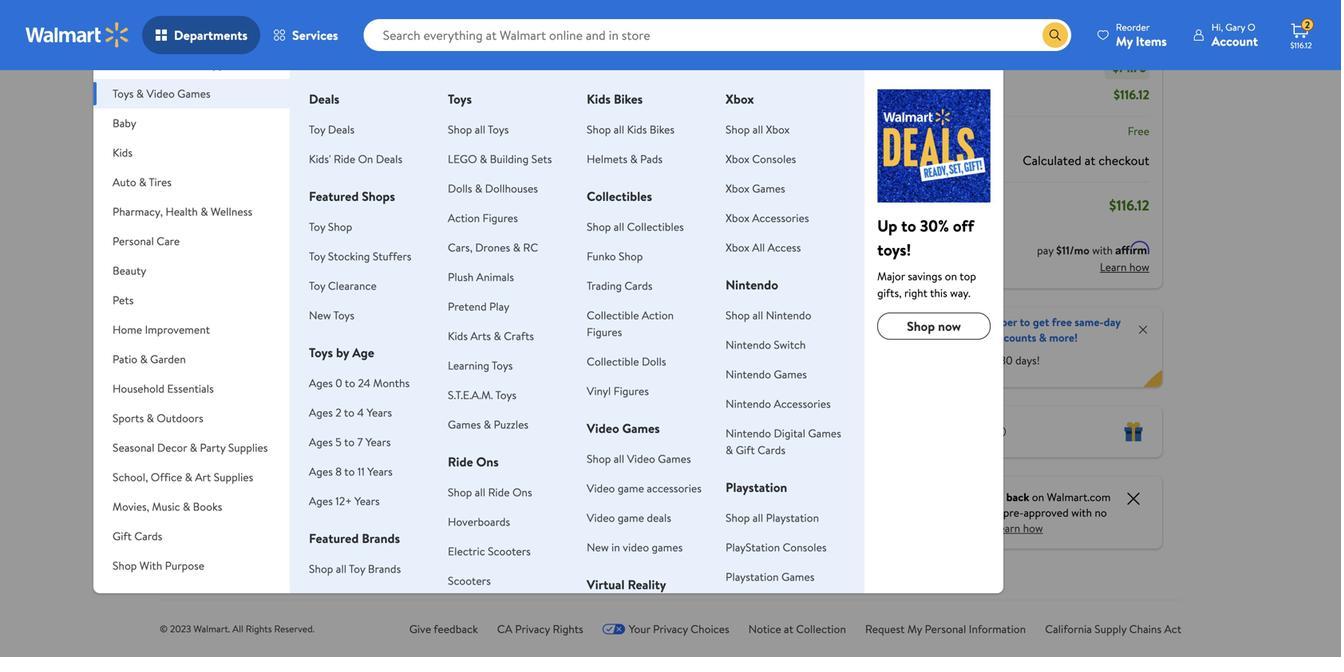 Task type: locate. For each thing, give the bounding box(es) containing it.
now inside now $7.49 $15.97 huntworth men's force heat boost™ lined beanie (realtree edge®)
[[701, 330, 730, 350]]

video up in
[[587, 510, 615, 526]]

ages 0 to 24 months
[[309, 376, 410, 391]]

1 add button from the left
[[334, 281, 392, 306]]

4 ages from the top
[[309, 464, 333, 480]]

walmart.com
[[1047, 490, 1111, 505]]

toys & video games image
[[877, 89, 991, 203]]

1 vertical spatial 2
[[336, 405, 342, 421]]

my inside reorder my items
[[1116, 32, 1133, 50]]

1 vertical spatial learn how
[[994, 521, 1043, 536]]

21.2
[[578, 364, 596, 380]]

1 vertical spatial bikes
[[650, 122, 675, 137]]

nintendo for nintendo games
[[726, 367, 771, 382]]

ride down side
[[448, 453, 473, 471]]

collectibles up shop all collectibles link
[[587, 188, 652, 205]]

2 privacy from the left
[[653, 622, 688, 637]]

plush animals link
[[448, 269, 514, 285]]

personal inside dropdown button
[[113, 233, 154, 249]]

cards for trading cards
[[625, 278, 653, 294]]

1 horizontal spatial gift
[[736, 443, 755, 458]]

©
[[160, 623, 168, 636]]

brands up the shop all toy brands link
[[362, 530, 400, 548]]

now down the new toys link
[[331, 330, 360, 350]]

all for xbox
[[753, 122, 763, 137]]

0 vertical spatial consoles
[[752, 151, 796, 167]]

dolls & dollhouses link
[[448, 181, 538, 196]]

how down affirm icon
[[1129, 259, 1150, 275]]

years right 4
[[367, 405, 392, 421]]

sports & outdoors button
[[93, 404, 290, 433]]

request
[[865, 622, 905, 637]]

1 now from the left
[[208, 330, 236, 350]]

1 vertical spatial at
[[784, 622, 793, 637]]

learn how down affirm icon
[[1100, 259, 1150, 275]]

toys down toy clearance
[[333, 308, 354, 323]]

nintendo accessories
[[726, 396, 831, 412]]

my up -$71.76
[[1116, 32, 1133, 50]]

0 vertical spatial 8
[[253, 438, 260, 456]]

0 horizontal spatial 5
[[336, 435, 342, 450]]

new left in
[[587, 540, 609, 556]]

0 vertical spatial new
[[309, 308, 331, 323]]

0
[[336, 376, 342, 391]]

collectible up $16.98
[[587, 308, 639, 323]]

3 deal from the left
[[584, 184, 603, 198]]

become
[[927, 315, 966, 330]]

3 add to cart image from the left
[[710, 284, 730, 303]]

vinyl figures link
[[587, 384, 649, 399]]

years
[[367, 405, 392, 421], [366, 435, 391, 450], [367, 464, 393, 480], [354, 494, 380, 509]]

0 vertical spatial on
[[945, 269, 957, 284]]

0 vertical spatial learn
[[1100, 259, 1127, 275]]

0 vertical spatial figures
[[483, 210, 518, 226]]

& inside 'nintendo digital games & gift cards'
[[726, 443, 733, 458]]

1 horizontal spatial add to cart image
[[587, 284, 606, 303]]

ages 5 to 7 years link
[[309, 435, 391, 450]]

0 horizontal spatial at
[[784, 622, 793, 637]]

now left the $7.49
[[701, 330, 730, 350]]

consoles
[[752, 151, 796, 167], [783, 540, 827, 556]]

fryer
[[258, 403, 287, 421]]

playstation
[[726, 540, 780, 556]]

accessories for xbox
[[752, 210, 809, 226]]

1 horizontal spatial rights
[[553, 622, 583, 637]]

scooters
[[488, 544, 531, 560], [448, 574, 491, 589]]

shipping inside now $349.00 'group'
[[364, 467, 398, 481]]

to left get
[[1020, 315, 1030, 330]]

trading cards
[[587, 278, 653, 294]]

0 vertical spatial pickup
[[334, 25, 362, 38]]

2- inside now $348.00 group
[[458, 453, 466, 467]]

ages left 7
[[309, 435, 333, 450]]

add inside now $349.00 'group'
[[359, 285, 379, 301]]

brands down featured brands
[[368, 562, 401, 577]]

0 horizontal spatial action
[[448, 210, 480, 226]]

to left 4
[[344, 405, 354, 421]]

3 ages from the top
[[309, 435, 333, 450]]

xbox up ages 2 to 4 years link
[[331, 382, 358, 400]]

2 featured from the top
[[309, 530, 359, 548]]

1 horizontal spatial 2
[[1305, 18, 1310, 32]]

toy
[[309, 122, 325, 137], [309, 219, 325, 235], [309, 249, 325, 264], [309, 278, 325, 294], [349, 562, 365, 577]]

departments button
[[142, 16, 260, 54]]

top
[[960, 269, 976, 284]]

add to cart image for now $349.00
[[340, 284, 359, 303]]

toys
[[113, 86, 134, 101], [448, 90, 472, 108], [488, 122, 509, 137], [333, 308, 354, 323], [309, 344, 333, 362], [492, 358, 513, 374], [495, 388, 517, 403]]

0 vertical spatial stainless
[[228, 386, 276, 403]]

4 add from the left
[[730, 285, 750, 301]]

gifting image
[[1124, 423, 1143, 442]]

shop now
[[907, 318, 961, 335]]

0 horizontal spatial learn
[[994, 521, 1020, 536]]

2 vertical spatial playstation
[[726, 570, 779, 585]]

basket
[[234, 421, 271, 438]]

1 vertical spatial steel
[[505, 473, 533, 491]]

xbox for xbox games
[[726, 181, 750, 196]]

deal inside now $348.00 group
[[461, 184, 480, 198]]

1 vertical spatial action
[[642, 308, 674, 323]]

at left the checkout
[[1085, 152, 1095, 169]]

4 deal from the left
[[708, 184, 727, 198]]

all for playstation
[[753, 510, 763, 526]]

0 horizontal spatial on
[[945, 269, 957, 284]]

add button for now $16.98
[[581, 281, 639, 306]]

to for ages 2 to 4 years
[[344, 405, 354, 421]]

personal
[[113, 233, 154, 249], [925, 622, 966, 637]]

1 vertical spatial supplies
[[214, 470, 253, 485]]

party
[[200, 440, 226, 456]]

1 horizontal spatial cards
[[625, 278, 653, 294]]

with right the $11/mo
[[1092, 243, 1113, 258]]

playstation up the shop all playstation
[[726, 479, 787, 497]]

shop up funko
[[587, 219, 611, 235]]

consoles for xbox
[[752, 151, 796, 167]]

1 vertical spatial collectibles
[[627, 219, 684, 235]]

now $7.49 $15.97 huntworth men's force heat boost™ lined beanie (realtree edge®)
[[701, 330, 792, 456]]

become a member to get free same-day delivery, gas discounts & more!
[[927, 315, 1121, 346]]

$349.00
[[363, 330, 414, 350]]

bikes up pads
[[650, 122, 675, 137]]

notice
[[748, 622, 781, 637]]

all for kids bikes
[[614, 122, 624, 137]]

pickup inside now $7.49 "group"
[[705, 453, 732, 467]]

1 vertical spatial playstation
[[766, 510, 819, 526]]

nintendo games link
[[726, 367, 807, 382]]

accessories for nintendo
[[774, 396, 831, 412]]

1 vertical spatial pickup
[[705, 453, 732, 467]]

video games
[[587, 420, 660, 437]]

funko shop
[[587, 249, 643, 264]]

nintendo for nintendo accessories
[[726, 396, 771, 412]]

1 vertical spatial personal
[[925, 622, 966, 637]]

shop all toy brands link
[[309, 562, 401, 577]]

game left deals
[[618, 510, 644, 526]]

gift inside "gift cards" dropdown button
[[113, 529, 132, 544]]

add button inside now $348.00 group
[[457, 281, 515, 306]]

deal down helmets
[[584, 184, 603, 198]]

now inside now $348.00 $579.00 ge profile™ opal™ nugget ice maker with side tank, countertop icemaker, stainless steel
[[454, 330, 483, 350]]

1 vertical spatial gift
[[113, 529, 132, 544]]

walmart+
[[911, 353, 958, 368]]

with left no
[[1071, 505, 1092, 521]]

xbox accessories link
[[726, 210, 809, 226]]

1 vertical spatial my
[[907, 622, 922, 637]]

sports
[[113, 411, 144, 426]]

account
[[1212, 32, 1258, 50]]

shop for collectibles
[[587, 219, 611, 235]]

toys by age
[[309, 344, 374, 362]]

now for now $49.00
[[208, 330, 236, 350]]

11
[[357, 464, 365, 480]]

0 horizontal spatial bikes
[[614, 90, 643, 108]]

1 ages from the top
[[309, 376, 333, 391]]

now inside now $16.98 $24.28 21.2 ¢/count welch's, gluten free,  berries 'n cherries fruit snacks 0.8oz pouches, 80 count case
[[578, 330, 607, 350]]

shop for toy
[[309, 562, 333, 577]]

0 vertical spatial supplies
[[228, 440, 268, 456]]

your privacy choices link
[[602, 622, 729, 637]]

add button for now $348.00
[[457, 281, 515, 306]]

now $349.00 $499.00 $349.00/ca xbox series x video game console, black
[[331, 330, 414, 435]]

ages up ages 12+ years "link"
[[309, 464, 333, 480]]

2 game from the top
[[618, 510, 644, 526]]

deal inside the now $16.98 group
[[584, 184, 603, 198]]

now $16.98 group
[[578, 175, 673, 487]]

scooters down hoverboards
[[488, 544, 531, 560]]

all up lego
[[475, 122, 485, 137]]

seasonal
[[113, 440, 154, 456]]

1 horizontal spatial at
[[1085, 152, 1095, 169]]

accessories up digital
[[774, 396, 831, 412]]

add down toy stocking stuffers
[[359, 285, 379, 301]]

featured up toy shop link
[[309, 188, 359, 205]]

0 vertical spatial personal
[[113, 233, 154, 249]]

0 vertical spatial ons
[[476, 453, 499, 471]]

add up collectible action figures link
[[606, 285, 626, 301]]

1 horizontal spatial ride
[[448, 453, 473, 471]]

shop inside dropdown button
[[113, 558, 137, 574]]

deal down xbox consoles
[[708, 184, 727, 198]]

all for video games
[[614, 451, 624, 467]]

ages left the '0'
[[309, 376, 333, 391]]

privacy choices icon image
[[602, 624, 626, 635]]

personal up beauty
[[113, 233, 154, 249]]

ages left 4
[[309, 405, 333, 421]]

0 vertical spatial delivery
[[371, 25, 406, 38]]

toy stocking stuffers
[[309, 249, 411, 264]]

toy for toy clearance
[[309, 278, 325, 294]]

5 left 7
[[336, 435, 342, 450]]

add to cart image
[[464, 284, 483, 303]]

edge®)
[[756, 438, 792, 456]]

figures up berries
[[614, 384, 649, 399]]

1 horizontal spatial privacy
[[653, 622, 688, 637]]

0 horizontal spatial new
[[309, 308, 331, 323]]

1 horizontal spatial dolls
[[642, 354, 666, 370]]

0 vertical spatial accessories
[[752, 210, 809, 226]]

vinyl figures
[[587, 384, 649, 399]]

xbox down xbox accessories
[[726, 240, 750, 255]]

3+ inside now $349.00 'group'
[[334, 467, 345, 481]]

consoles down shop all playstation link
[[783, 540, 827, 556]]

scooters down electric
[[448, 574, 491, 589]]

movies,
[[113, 499, 149, 515]]

pharmacy,
[[113, 204, 163, 220]]

2- up count
[[581, 447, 590, 461]]

all up "helmets & pads" link
[[614, 122, 624, 137]]

countertop
[[454, 438, 520, 456]]

0 horizontal spatial stainless
[[228, 386, 276, 403]]

shop for nintendo
[[726, 308, 750, 323]]

featured for featured shops
[[309, 188, 359, 205]]

deal up action figures
[[461, 184, 480, 198]]

banner
[[860, 308, 1162, 388]]

personal left information
[[925, 622, 966, 637]]

pharmacy, health & wellness
[[113, 204, 252, 220]]

new
[[309, 308, 331, 323], [587, 540, 609, 556]]

xbox for xbox
[[726, 90, 754, 108]]

games
[[652, 540, 683, 556]]

years for ages 8 to 11 years
[[367, 464, 393, 480]]

now $348.00 group
[[454, 175, 549, 491]]

kids inside dropdown button
[[113, 145, 133, 160]]

2 add to cart image from the left
[[587, 284, 606, 303]]

1 add to cart image from the left
[[340, 284, 359, 303]]

personal care button
[[93, 227, 290, 256]]

supplies for seasonal decor & party supplies
[[228, 440, 268, 456]]

action inside collectible action figures
[[642, 308, 674, 323]]

$16.98
[[610, 330, 649, 350]]

day inside now $348.00 group
[[466, 453, 481, 467]]

game for deals
[[618, 510, 644, 526]]

scooters link
[[448, 574, 491, 589]]

5 ages from the top
[[309, 494, 333, 509]]

1 horizontal spatial ons
[[513, 485, 532, 501]]

school,
[[113, 470, 148, 485]]

toy stocking stuffers link
[[309, 249, 411, 264]]

0 horizontal spatial 8
[[253, 438, 260, 456]]

0 horizontal spatial my
[[907, 622, 922, 637]]

$187.88
[[1110, 32, 1150, 49]]

1 privacy from the left
[[515, 622, 550, 637]]

day inside now $49.00 "group"
[[224, 453, 238, 467]]

2-day shipping down tank,
[[458, 453, 517, 467]]

Walmart Site-Wide search field
[[364, 19, 1071, 51]]

1 vertical spatial delivery
[[742, 453, 776, 467]]

ages
[[309, 376, 333, 391], [309, 405, 333, 421], [309, 435, 333, 450], [309, 464, 333, 480], [309, 494, 333, 509]]

-$71.76
[[1108, 59, 1146, 76]]

to inside up to 30% off toys! major savings on top gifts, right this way.
[[901, 215, 916, 237]]

now up learning
[[454, 330, 483, 350]]

all for toys
[[475, 122, 485, 137]]

learning
[[448, 358, 489, 374]]

2 ages from the top
[[309, 405, 333, 421]]

0 horizontal spatial ons
[[476, 453, 499, 471]]

add to cart image inside now $349.00 'group'
[[340, 284, 359, 303]]

shop for video
[[587, 451, 611, 467]]

day inside now $7.49 "group"
[[718, 475, 732, 489]]

welch's,
[[578, 382, 622, 400]]

video down pouches,
[[587, 481, 615, 497]]

my right request
[[907, 622, 922, 637]]

1 game from the top
[[618, 481, 644, 497]]

deal for $7.49
[[708, 184, 727, 198]]

8 left 11
[[336, 464, 342, 480]]

ages for ages 5 to 7 years
[[309, 435, 333, 450]]

delivery inside now $7.49 "group"
[[742, 453, 776, 467]]

0 vertical spatial featured
[[309, 188, 359, 205]]

kids' ride on deals
[[309, 151, 402, 167]]

video down 'furniture'
[[146, 86, 175, 101]]

3 add from the left
[[606, 285, 626, 301]]

add to cart image up shop all nintendo
[[710, 284, 730, 303]]

add button for now $7.49
[[704, 281, 762, 306]]

1 horizontal spatial steel
[[505, 473, 533, 491]]

2 add from the left
[[483, 285, 503, 301]]

1 featured from the top
[[309, 188, 359, 205]]

to right the '0'
[[345, 376, 355, 391]]

1 vertical spatial 8
[[336, 464, 342, 480]]

dolls
[[448, 181, 472, 196], [642, 354, 666, 370]]

ages 8 to 11 years
[[309, 464, 393, 480]]

2- down side
[[458, 453, 466, 467]]

access
[[768, 240, 801, 255]]

all down icemaker,
[[475, 485, 485, 501]]

right
[[904, 285, 928, 301]]

1 horizontal spatial learn
[[1100, 259, 1127, 275]]

0 vertical spatial free
[[1052, 315, 1072, 330]]

3+ inside now $49.00 "group"
[[211, 453, 222, 467]]

toy up the new toys link
[[309, 278, 325, 294]]

rights left reserved. at the bottom left of page
[[246, 623, 272, 636]]

walmart plus image
[[873, 324, 921, 340]]

xbox for xbox all access
[[726, 240, 750, 255]]

3 add button from the left
[[581, 281, 639, 306]]

1 deal from the left
[[337, 184, 356, 198]]

privacy right "ca"
[[515, 622, 550, 637]]

shipping inside now $348.00 group
[[483, 453, 517, 467]]

supplies down basket
[[228, 440, 268, 456]]

1228
[[506, 427, 524, 441]]

now for now $349.00 $499.00 $349.00/ca xbox series x video game console, black
[[331, 330, 360, 350]]

day inside now $349.00 'group'
[[347, 467, 362, 481]]

0 horizontal spatial dolls
[[448, 181, 472, 196]]

all left 80
[[614, 451, 624, 467]]

nintendo inside 'nintendo digital games & gift cards'
[[726, 426, 771, 441]]

0 vertical spatial my
[[1116, 32, 1133, 50]]

video game accessories link
[[587, 481, 702, 497]]

banner containing become a member to get free same-day delivery, gas discounts & more!
[[860, 308, 1162, 388]]

icemaker,
[[454, 456, 507, 473]]

new for featured shops
[[309, 308, 331, 323]]

deal inside now $7.49 "group"
[[708, 184, 727, 198]]

free
[[1052, 315, 1072, 330], [960, 353, 980, 368]]

video up 'case'
[[627, 451, 655, 467]]

learn how down the back
[[994, 521, 1043, 536]]

cards inside dropdown button
[[134, 529, 162, 544]]

to for ages 5 to 7 years
[[344, 435, 355, 450]]

1 horizontal spatial stainless
[[454, 473, 502, 491]]

shop up the $7.49
[[726, 308, 750, 323]]

collectible inside collectible action figures
[[587, 308, 639, 323]]

1 vertical spatial consoles
[[783, 540, 827, 556]]

steel inside chefman turbo fry stainless steel air fryer with basket divider, 8 quart
[[208, 403, 235, 421]]

cards down digital
[[758, 443, 786, 458]]

free left for
[[960, 353, 980, 368]]

2 vertical spatial ride
[[488, 485, 510, 501]]

1 vertical spatial featured
[[309, 530, 359, 548]]

count
[[578, 470, 612, 487]]

consoles down shop all xbox link
[[752, 151, 796, 167]]

figures up $24.28
[[587, 325, 622, 340]]

kids left arts
[[448, 328, 468, 344]]

rights
[[553, 622, 583, 637], [246, 623, 272, 636]]

1 horizontal spatial pickup
[[705, 453, 732, 467]]

patio & garden button
[[93, 345, 290, 374]]

consoles for playstation
[[783, 540, 827, 556]]

add to cart image
[[340, 284, 359, 303], [587, 284, 606, 303], [710, 284, 730, 303]]

gift down movies,
[[113, 529, 132, 544]]

pickup for 2-
[[334, 25, 362, 38]]

at for calculated
[[1085, 152, 1095, 169]]

© 2023 walmart. all rights reserved.
[[160, 623, 315, 636]]

2 now from the left
[[331, 330, 360, 350]]

stainless inside now $348.00 $579.00 ge profile™ opal™ nugget ice maker with side tank, countertop icemaker, stainless steel
[[454, 473, 502, 491]]

kids up the shop all kids bikes 'link'
[[587, 90, 611, 108]]

deal inside now $349.00 'group'
[[337, 184, 356, 198]]

shop for playstation
[[726, 510, 750, 526]]

berries
[[609, 400, 648, 417]]

tires
[[149, 174, 172, 190]]

2-day shipping down video games
[[581, 447, 641, 461]]

xbox for xbox consoles
[[726, 151, 750, 167]]

1 horizontal spatial all
[[752, 240, 765, 255]]

0 vertical spatial gift
[[736, 443, 755, 458]]

4 now from the left
[[578, 330, 607, 350]]

nintendo up beanie at right
[[726, 396, 771, 412]]

shop up xbox consoles
[[726, 122, 750, 137]]

add to cart image inside the now $16.98 group
[[587, 284, 606, 303]]

toy up kids'
[[309, 122, 325, 137]]

0 horizontal spatial gift
[[113, 529, 132, 544]]

console,
[[331, 417, 379, 435]]

delivery down beanie at right
[[742, 453, 776, 467]]

add to cart image inside now $7.49 "group"
[[710, 284, 730, 303]]

add inside the now $16.98 group
[[606, 285, 626, 301]]

Search search field
[[364, 19, 1071, 51]]

toy left stocking
[[309, 249, 325, 264]]

featured shops
[[309, 188, 395, 205]]

switch
[[774, 337, 806, 353]]

shop all ride ons link
[[448, 485, 532, 501]]

0 vertical spatial cards
[[625, 278, 653, 294]]

2 horizontal spatial add to cart image
[[710, 284, 730, 303]]

toy clearance
[[309, 278, 377, 294]]

0 vertical spatial game
[[618, 481, 644, 497]]

1 vertical spatial figures
[[587, 325, 622, 340]]

with up 1228
[[511, 403, 535, 421]]

search icon image
[[1049, 29, 1062, 42]]

0 horizontal spatial rights
[[246, 623, 272, 636]]

years right 7
[[366, 435, 391, 450]]

add button inside the now $16.98 group
[[581, 281, 639, 306]]

add to cart image down funko
[[587, 284, 606, 303]]

2-day shipping up kids bikes
[[581, 25, 641, 38]]

shop for toys
[[448, 122, 472, 137]]

game for accessories
[[618, 481, 644, 497]]

$348.00
[[487, 330, 539, 350]]

toys up baby at the left of page
[[113, 86, 134, 101]]

see
[[941, 505, 958, 521]]

add inside now $7.49 "group"
[[730, 285, 750, 301]]

nintendo for nintendo
[[726, 276, 778, 294]]

lego
[[448, 151, 477, 167]]

shop up count
[[587, 451, 611, 467]]

8
[[253, 438, 260, 456], [336, 464, 342, 480]]

now inside now $349.00 $499.00 $349.00/ca xbox series x video game console, black
[[331, 330, 360, 350]]

2 horizontal spatial ride
[[488, 485, 510, 501]]

xbox inside now $349.00 $499.00 $349.00/ca xbox series x video game console, black
[[331, 382, 358, 400]]

all for nintendo
[[753, 308, 763, 323]]

playstation for playstation games
[[726, 570, 779, 585]]

cards for gift cards
[[134, 529, 162, 544]]

add button inside now $7.49 "group"
[[704, 281, 762, 306]]

now for now $7.49 $15.97 huntworth men's force heat boost™ lined beanie (realtree edge®)
[[701, 330, 730, 350]]

2 vertical spatial cards
[[134, 529, 162, 544]]

2 horizontal spatial cards
[[758, 443, 786, 458]]

2-day shipping inside now $348.00 group
[[458, 453, 517, 467]]

0 vertical spatial how
[[1129, 259, 1150, 275]]

day inside the now $16.98 group
[[590, 447, 604, 461]]

0 horizontal spatial delivery
[[371, 25, 406, 38]]

2 add button from the left
[[457, 281, 515, 306]]

4 add button from the left
[[704, 281, 762, 306]]

24
[[358, 376, 370, 391]]

1 collectible from the top
[[587, 308, 639, 323]]

on left top
[[945, 269, 957, 284]]

1 vertical spatial collectible
[[587, 354, 639, 370]]

video down the '0'
[[331, 400, 363, 417]]

years for ages 2 to 4 years
[[367, 405, 392, 421]]

0 vertical spatial collectible
[[587, 308, 639, 323]]

figures up cars, drones & rc link
[[483, 210, 518, 226]]

0 vertical spatial playstation
[[726, 479, 787, 497]]

supplies
[[228, 440, 268, 456], [214, 470, 253, 485]]

2 vertical spatial figures
[[614, 384, 649, 399]]

1 vertical spatial accessories
[[774, 396, 831, 412]]

5 now from the left
[[701, 330, 730, 350]]

1 add from the left
[[359, 285, 379, 301]]

2 deal from the left
[[461, 184, 480, 198]]

xbox up xbox games
[[726, 151, 750, 167]]

2 collectible from the top
[[587, 354, 639, 370]]

1 horizontal spatial 8
[[336, 464, 342, 480]]

all for collectibles
[[614, 219, 624, 235]]

kids for kids bikes
[[587, 90, 611, 108]]

action up cars,
[[448, 210, 480, 226]]

1 vertical spatial free
[[960, 353, 980, 368]]

add button inside now $349.00 'group'
[[334, 281, 392, 306]]

1 horizontal spatial my
[[1116, 32, 1133, 50]]

all up the $7.49
[[753, 308, 763, 323]]

to for ages 0 to 24 months
[[345, 376, 355, 391]]

request my personal information
[[865, 622, 1026, 637]]

8 inside chefman turbo fry stainless steel air fryer with basket divider, 8 quart
[[253, 438, 260, 456]]

playstation for playstation
[[726, 479, 787, 497]]

playstation up playstation consoles link
[[766, 510, 819, 526]]

& inside become a member to get free same-day delivery, gas discounts & more!
[[1039, 330, 1047, 346]]

0 horizontal spatial steel
[[208, 403, 235, 421]]

2- inside the now $16.98 group
[[581, 447, 590, 461]]

8 left quart
[[253, 438, 260, 456]]

gift cards
[[113, 529, 162, 544]]

0 vertical spatial steel
[[208, 403, 235, 421]]

major
[[877, 269, 905, 284]]

gift cards button
[[93, 522, 290, 552]]

3 now from the left
[[454, 330, 483, 350]]

ages left 12+
[[309, 494, 333, 509]]

privacy for your
[[653, 622, 688, 637]]

1 vertical spatial game
[[618, 510, 644, 526]]

0 horizontal spatial privacy
[[515, 622, 550, 637]]

to
[[901, 215, 916, 237], [1020, 315, 1030, 330], [345, 376, 355, 391], [344, 405, 354, 421], [344, 435, 355, 450], [344, 464, 355, 480]]

figures for action
[[483, 210, 518, 226]]



Task type: vqa. For each thing, say whether or not it's contained in the screenshot.
0
yes



Task type: describe. For each thing, give the bounding box(es) containing it.
nintendo games
[[726, 367, 807, 382]]

playstation consoles
[[726, 540, 827, 556]]

pretend play
[[448, 299, 509, 315]]

beauty
[[113, 263, 146, 279]]

discounts
[[990, 330, 1036, 346]]

shop all toys link
[[448, 122, 509, 137]]

2-day shipping up appliances
[[211, 25, 270, 38]]

ages 12+ years
[[309, 494, 380, 509]]

0 vertical spatial all
[[752, 240, 765, 255]]

1 vertical spatial $116.12
[[1114, 86, 1150, 103]]

nintendo up switch
[[766, 308, 811, 323]]

cars,
[[448, 240, 473, 255]]

ages for ages 8 to 11 years
[[309, 464, 333, 480]]

0 vertical spatial scooters
[[488, 544, 531, 560]]

years right 12+
[[354, 494, 380, 509]]

learn more about gifting image
[[994, 426, 1007, 439]]

supply
[[1095, 622, 1127, 637]]

cherries
[[578, 417, 625, 435]]

2- down services
[[334, 47, 343, 61]]

0 vertical spatial brands
[[362, 530, 400, 548]]

nintendo for nintendo digital games & gift cards
[[726, 426, 771, 441]]

calculated at checkout
[[1023, 152, 1150, 169]]

shipping inside now $49.00 "group"
[[240, 453, 275, 467]]

1 vertical spatial ons
[[513, 485, 532, 501]]

vinyl
[[587, 384, 611, 399]]

gift inside 'nintendo digital games & gift cards'
[[736, 443, 755, 458]]

collectible dolls link
[[587, 354, 666, 370]]

with inside chefman turbo fry stainless steel air fryer with basket divider, 8 quart
[[208, 421, 231, 438]]

free inside become a member to get free same-day delivery, gas discounts & more!
[[1052, 315, 1072, 330]]

with inside the see if you're pre-approved with no credit risk.
[[1071, 505, 1092, 521]]

0 vertical spatial bikes
[[614, 90, 643, 108]]

0 horizontal spatial learn how
[[994, 521, 1043, 536]]

delivery for 3+ day shipping
[[742, 453, 776, 467]]

$24.28
[[578, 350, 610, 366]]

add for now $349.00
[[359, 285, 379, 301]]

1 vertical spatial brands
[[368, 562, 401, 577]]

playstation games
[[726, 570, 815, 585]]

0 vertical spatial $116.12
[[1290, 40, 1312, 51]]

shop for ride
[[448, 485, 472, 501]]

shop more deals
[[198, 146, 304, 166]]

0 vertical spatial learn how
[[1100, 259, 1150, 275]]

0 horizontal spatial 2
[[336, 405, 342, 421]]

ages for ages 0 to 24 months
[[309, 376, 333, 391]]

0 vertical spatial dolls
[[448, 181, 472, 196]]

wellness
[[211, 204, 252, 220]]

1 horizontal spatial on
[[1032, 490, 1044, 505]]

next slide for horizontalscrollerrecommendations list image
[[764, 236, 803, 274]]

shop all playstation link
[[726, 510, 819, 526]]

to for ages 8 to 11 years
[[344, 464, 355, 480]]

toy shop link
[[309, 219, 352, 235]]

you're
[[970, 505, 1001, 521]]

action figures
[[448, 210, 518, 226]]

kids arts & crafts link
[[448, 328, 534, 344]]

at for notice
[[784, 622, 793, 637]]

barbie
[[309, 591, 340, 607]]

series
[[361, 382, 395, 400]]

music
[[152, 499, 180, 515]]

with inside now $348.00 $579.00 ge profile™ opal™ nugget ice maker with side tank, countertop icemaker, stainless steel
[[511, 403, 535, 421]]

toys inside dropdown button
[[113, 86, 134, 101]]

lego & building sets
[[448, 151, 552, 167]]

toy for toy shop
[[309, 219, 325, 235]]

stainless inside chefman turbo fry stainless steel air fryer with basket divider, 8 quart
[[228, 386, 276, 403]]

drones
[[475, 240, 510, 255]]

toys left by
[[309, 344, 333, 362]]

steel inside now $348.00 $579.00 ge profile™ opal™ nugget ice maker with side tank, countertop icemaker, stainless steel
[[505, 473, 533, 491]]

5 inside now $7.49 "group"
[[753, 427, 758, 441]]

opal™
[[454, 386, 486, 403]]

kids up helmets & pads
[[627, 122, 647, 137]]

3+ day shipping inside now $349.00 'group'
[[334, 467, 398, 481]]

funko shop link
[[587, 249, 643, 264]]

0 horizontal spatial how
[[1023, 521, 1043, 536]]

day inside become a member to get free same-day delivery, gas discounts & more!
[[1104, 315, 1121, 330]]

xbox up xbox consoles
[[766, 122, 790, 137]]

hoverboards
[[448, 514, 510, 530]]

2023
[[170, 623, 191, 636]]

appliances
[[205, 56, 257, 72]]

gary
[[1226, 20, 1245, 34]]

$349.00/ca
[[331, 364, 385, 380]]

shop all kids bikes
[[587, 122, 675, 137]]

add to cart image for now $16.98
[[587, 284, 606, 303]]

figures for vinyl
[[614, 384, 649, 399]]

1 vertical spatial scooters
[[448, 574, 491, 589]]

days!
[[1015, 353, 1040, 368]]

shop for kids
[[587, 122, 611, 137]]

months
[[373, 376, 410, 391]]

dismiss capital one banner image
[[1124, 490, 1143, 509]]

collectible for collectible dolls
[[587, 354, 639, 370]]

electric
[[448, 544, 485, 560]]

deal for $348.00
[[461, 184, 480, 198]]

walmart.
[[193, 623, 230, 636]]

video inside now $349.00 $499.00 $349.00/ca xbox series x video game console, black
[[331, 400, 363, 417]]

if
[[961, 505, 968, 521]]

now $7.49 group
[[701, 175, 796, 498]]

get
[[1033, 315, 1049, 330]]

now for now $348.00 $579.00 ge profile™ opal™ nugget ice maker with side tank, countertop icemaker, stainless steel
[[454, 330, 483, 350]]

1 horizontal spatial how
[[1129, 259, 1150, 275]]

shipping inside the now $16.98 group
[[606, 447, 641, 461]]

0 vertical spatial collectibles
[[587, 188, 652, 205]]

2- up appliances
[[211, 25, 219, 38]]

shop all toys
[[448, 122, 509, 137]]

shop right funko
[[619, 249, 643, 264]]

all for ride ons
[[475, 485, 485, 501]]

now $49.00 group
[[208, 175, 302, 476]]

my for items
[[1116, 32, 1133, 50]]

credit
[[941, 521, 969, 536]]

building
[[490, 151, 529, 167]]

shop for xbox
[[726, 122, 750, 137]]

nintendo switch link
[[726, 337, 806, 353]]

0 vertical spatial ride
[[334, 151, 355, 167]]

auto & tires button
[[93, 168, 290, 197]]

back
[[1006, 490, 1029, 505]]

shop for purpose
[[113, 558, 137, 574]]

shop all xbox
[[726, 122, 790, 137]]

1 vertical spatial ride
[[448, 453, 473, 471]]

cards inside 'nintendo digital games & gift cards'
[[758, 443, 786, 458]]

12+
[[336, 494, 352, 509]]

kids for kids dropdown button
[[113, 145, 133, 160]]

privacy for ca
[[515, 622, 550, 637]]

shop for deals
[[198, 146, 230, 166]]

toys down $348.00
[[492, 358, 513, 374]]

1 horizontal spatial personal
[[925, 622, 966, 637]]

deals up toy deals link
[[309, 90, 339, 108]]

all for featured brands
[[336, 562, 347, 577]]

in
[[612, 540, 620, 556]]

age
[[352, 344, 374, 362]]

-
[[1108, 59, 1113, 76]]

to inside become a member to get free same-day delivery, gas discounts & more!
[[1020, 315, 1030, 330]]

7
[[357, 435, 363, 450]]

pay
[[1037, 243, 1054, 258]]

shipping inside now $7.49 "group"
[[734, 475, 769, 489]]

supplies for school, office & art supplies
[[214, 470, 253, 485]]

80
[[630, 452, 645, 470]]

learn how link
[[994, 521, 1043, 536]]

3+ day shipping inside now $7.49 "group"
[[705, 475, 769, 489]]

delivery for 2-day shipping
[[371, 25, 406, 38]]

affirm image
[[1116, 241, 1150, 255]]

information
[[969, 622, 1026, 637]]

video down the free,
[[587, 420, 619, 437]]

earn
[[941, 490, 963, 505]]

3+ inside now $7.49 "group"
[[705, 475, 715, 489]]

on inside up to 30% off toys! major savings on top gifts, right this way.
[[945, 269, 957, 284]]

fry
[[208, 386, 225, 403]]

video inside dropdown button
[[146, 86, 175, 101]]

animals
[[476, 269, 514, 285]]

force
[[736, 386, 768, 403]]

arts
[[470, 328, 491, 344]]

movies, music & books
[[113, 499, 222, 515]]

add for now $7.49
[[730, 285, 750, 301]]

shop all nintendo
[[726, 308, 811, 323]]

ages for ages 2 to 4 years
[[309, 405, 333, 421]]

lined
[[701, 421, 731, 438]]

walmart image
[[26, 22, 129, 48]]

helmets
[[587, 151, 627, 167]]

3+ day shipping inside now $49.00 "group"
[[211, 453, 275, 467]]

deals right on
[[376, 151, 402, 167]]

with
[[140, 558, 162, 574]]

virtual
[[587, 576, 625, 594]]

games inside dropdown button
[[177, 86, 210, 101]]

my for personal
[[907, 622, 922, 637]]

collectible for collectible action figures
[[587, 308, 639, 323]]

featured for featured brands
[[309, 530, 359, 548]]

delivery,
[[927, 330, 968, 346]]

$499.00
[[331, 350, 370, 366]]

years for ages 5 to 7 years
[[366, 435, 391, 450]]

2-day shipping inside the now $16.98 group
[[581, 447, 641, 461]]

close walmart plus section image
[[1137, 324, 1150, 336]]

chefman
[[208, 368, 258, 386]]

add to cart image for now $7.49
[[710, 284, 730, 303]]

add inside now $348.00 group
[[483, 285, 503, 301]]

feedback
[[434, 622, 478, 637]]

toy for toy deals
[[309, 122, 325, 137]]

ages 2 to 4 years
[[309, 405, 392, 421]]

2 vertical spatial $116.12
[[1109, 196, 1150, 216]]

electric scooters link
[[448, 544, 531, 560]]

baby button
[[93, 109, 290, 138]]

xbox for xbox accessories
[[726, 210, 750, 226]]

kids for kids arts & crafts
[[448, 328, 468, 344]]

now $49.00
[[208, 330, 283, 350]]

personal care
[[113, 233, 180, 249]]

improvement
[[145, 322, 210, 338]]

1 horizontal spatial bikes
[[650, 122, 675, 137]]

deals left kids'
[[269, 146, 304, 166]]

games inside 'nintendo digital games & gift cards'
[[808, 426, 841, 441]]

1 vertical spatial all
[[232, 623, 243, 636]]

shop up stocking
[[328, 219, 352, 235]]

shop all xbox link
[[726, 122, 790, 137]]

pets
[[113, 293, 134, 308]]

earn 5% cash back on walmart.com
[[941, 490, 1111, 505]]

pickup for 3+
[[705, 453, 732, 467]]

shop inside "link"
[[907, 318, 935, 335]]

nintendo for nintendo switch
[[726, 337, 771, 353]]

heat
[[701, 403, 728, 421]]

now $349.00 group
[[331, 175, 426, 490]]

toy down featured brands
[[349, 562, 365, 577]]

ages for ages 12+ years
[[309, 494, 333, 509]]

toys up shop all toys link
[[448, 90, 472, 108]]

add button for now $349.00
[[334, 281, 392, 306]]

0.8oz
[[618, 435, 648, 452]]

shop all video games
[[587, 451, 691, 467]]

deal for $349.00
[[337, 184, 356, 198]]

accessories
[[647, 481, 702, 497]]

$49.00
[[240, 330, 283, 350]]

'n
[[651, 400, 663, 417]]

add for now $16.98
[[606, 285, 626, 301]]

toy for toy stocking stuffers
[[309, 249, 325, 264]]

ca
[[497, 622, 512, 637]]

2- up kids bikes
[[581, 25, 590, 38]]

now for now $16.98 $24.28 21.2 ¢/count welch's, gluten free,  berries 'n cherries fruit snacks 0.8oz pouches, 80 count case
[[578, 330, 607, 350]]

2-day shipping down services
[[334, 47, 394, 61]]

deals up kids' ride on deals
[[328, 122, 355, 137]]

toys down profile™
[[495, 388, 517, 403]]

toys & video games
[[113, 86, 210, 101]]

toys up lego & building sets on the top of page
[[488, 122, 509, 137]]

new for video games
[[587, 540, 609, 556]]

deals
[[647, 510, 671, 526]]

same-
[[1075, 315, 1104, 330]]

figures inside collectible action figures
[[587, 325, 622, 340]]



